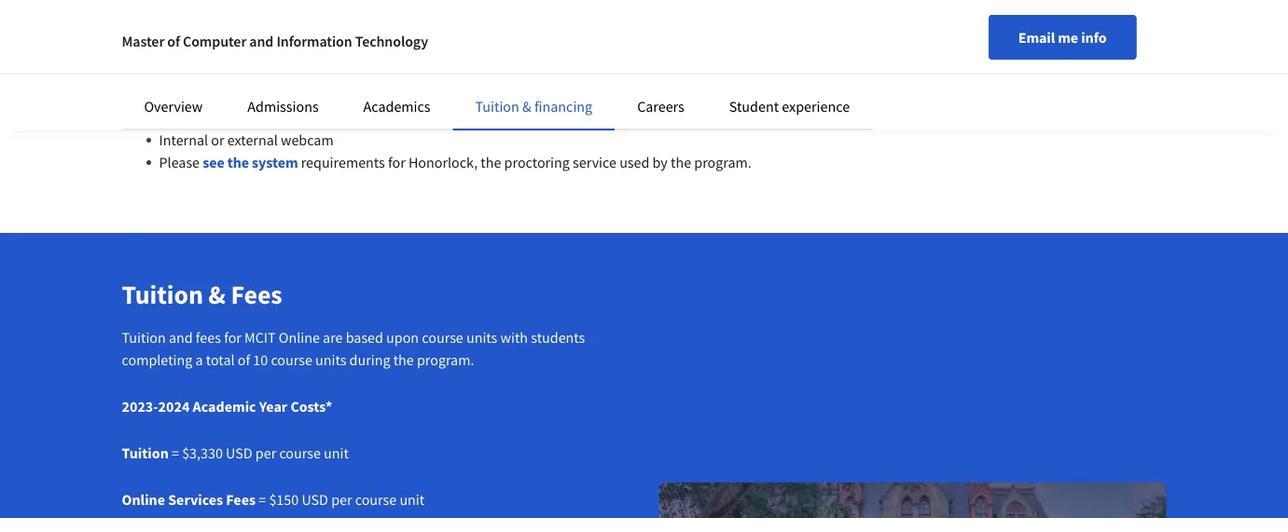 Task type: describe. For each thing, give the bounding box(es) containing it.
actions.
[[562, 108, 612, 127]]

tuition for tuition & financing
[[475, 97, 519, 116]]

tuition & financing link
[[475, 97, 593, 116]]

overview
[[144, 97, 203, 116]]

mcit inside technology requirements mcit online is an online degree program and it is your responsibility to have and maintain internet access that permits you to receive and transmit information freely for the duration of the program. penn is not responsible for any inability to access the program due to disruptions in your internet service, whether caused by technical problems, governmental or other third party actions. internal or external webcam please see the system requirements for honorlock, the proctoring service used by the program.
[[159, 41, 190, 60]]

to up duration
[[584, 41, 597, 60]]

academics link
[[364, 97, 431, 116]]

academic
[[193, 397, 256, 416]]

me
[[1058, 28, 1079, 47]]

1 vertical spatial by
[[653, 153, 668, 172]]

maintain
[[660, 41, 716, 60]]

and inside tuition and fees for mcit online are based upon course units with students completing a total of 10 course units during the program.
[[169, 328, 193, 347]]

with
[[501, 328, 528, 347]]

year
[[259, 397, 288, 416]]

technology inside technology requirements mcit online is an online degree program and it is your responsibility to have and maintain internet access that permits you to receive and transmit information freely for the duration of the program. penn is not responsible for any inability to access the program due to disruptions in your internet service, whether caused by technical problems, governmental or other third party actions. internal or external webcam please see the system requirements for honorlock, the proctoring service used by the program.
[[122, 14, 215, 38]]

online
[[269, 41, 308, 60]]

services
[[168, 491, 223, 509]]

0 horizontal spatial access
[[350, 86, 391, 105]]

careers
[[637, 97, 685, 116]]

0 vertical spatial program.
[[665, 63, 723, 82]]

the up disruptions
[[546, 63, 567, 82]]

you
[[239, 63, 262, 82]]

in
[[591, 86, 602, 105]]

fees for services
[[226, 491, 256, 509]]

students
[[531, 328, 585, 347]]

disruptions
[[517, 86, 588, 105]]

see the system link
[[203, 153, 298, 172]]

1 horizontal spatial =
[[259, 491, 266, 509]]

10
[[253, 351, 268, 369]]

the up governmental
[[394, 86, 414, 105]]

and left it
[[414, 41, 438, 60]]

problems,
[[284, 108, 348, 127]]

1 horizontal spatial per
[[331, 491, 352, 509]]

financing
[[535, 97, 593, 116]]

webcam
[[281, 131, 334, 149]]

experience
[[782, 97, 850, 116]]

0 horizontal spatial of
[[167, 32, 180, 50]]

due
[[474, 86, 498, 105]]

permits
[[188, 63, 236, 82]]

and up you
[[249, 32, 274, 50]]

2023-2024 academic year costs*
[[122, 397, 332, 416]]

0 horizontal spatial per
[[256, 444, 276, 463]]

tuition for tuition & fees
[[122, 279, 203, 311]]

tuition down 2023-
[[122, 444, 169, 463]]

master
[[122, 32, 164, 50]]

party
[[527, 108, 559, 127]]

tuition & fees
[[122, 279, 282, 311]]

the right used
[[671, 153, 691, 172]]

for down governmental
[[388, 153, 406, 172]]

to right due
[[501, 86, 514, 105]]

transmit
[[355, 63, 408, 82]]

email me info button
[[989, 15, 1137, 60]]

upon
[[386, 328, 419, 347]]

and down degree
[[328, 63, 352, 82]]

$150
[[269, 491, 299, 509]]

governmental
[[351, 108, 438, 127]]

costs*
[[291, 397, 332, 416]]

student
[[729, 97, 779, 116]]

1 vertical spatial internet
[[637, 86, 686, 105]]

receive
[[281, 63, 325, 82]]

2 vertical spatial online
[[122, 491, 165, 509]]

online services fees = $150 usd per course unit
[[122, 491, 425, 509]]

1 horizontal spatial unit
[[400, 491, 425, 509]]

2024
[[158, 397, 190, 416]]

information
[[277, 32, 352, 50]]

1 horizontal spatial units
[[466, 328, 498, 347]]

0 horizontal spatial is
[[237, 41, 247, 60]]

1 vertical spatial your
[[605, 86, 634, 105]]

that
[[159, 63, 185, 82]]

0 horizontal spatial units
[[315, 351, 347, 369]]

the left proctoring
[[481, 153, 501, 172]]

overview link
[[144, 97, 203, 116]]

an
[[250, 41, 266, 60]]

2023-
[[122, 397, 158, 416]]

course right 10
[[271, 351, 312, 369]]

student experience link
[[729, 97, 850, 116]]

0 vertical spatial access
[[772, 41, 812, 60]]

completing
[[122, 351, 192, 369]]

penn
[[726, 63, 757, 82]]

0 vertical spatial your
[[465, 41, 494, 60]]

fees for &
[[231, 279, 282, 311]]

responsible
[[159, 86, 232, 105]]

used
[[620, 153, 650, 172]]

the inside tuition and fees for mcit online are based upon course units with students completing a total of 10 course units during the program.
[[393, 351, 414, 369]]

1 horizontal spatial program
[[417, 86, 471, 105]]

inability
[[281, 86, 332, 105]]

to up problems,
[[335, 86, 348, 105]]

1 vertical spatial program.
[[694, 153, 752, 172]]

total
[[206, 351, 235, 369]]

any
[[255, 86, 278, 105]]

honorlock,
[[409, 153, 478, 172]]

admissions
[[248, 97, 319, 116]]

computer
[[183, 32, 247, 50]]

are
[[323, 328, 343, 347]]

& for financing
[[522, 97, 532, 116]]

technical
[[224, 108, 281, 127]]

2 horizontal spatial is
[[760, 63, 770, 82]]



Task type: vqa. For each thing, say whether or not it's contained in the screenshot.
phd.
no



Task type: locate. For each thing, give the bounding box(es) containing it.
1 horizontal spatial internet
[[719, 41, 769, 60]]

or
[[441, 108, 454, 127], [211, 131, 224, 149]]

units left with
[[466, 328, 498, 347]]

0 vertical spatial program
[[357, 41, 411, 60]]

0 vertical spatial unit
[[324, 444, 349, 463]]

third
[[493, 108, 524, 127]]

0 vertical spatial or
[[441, 108, 454, 127]]

program down information
[[417, 86, 471, 105]]

1 horizontal spatial mcit
[[245, 328, 276, 347]]

mcit up 10
[[245, 328, 276, 347]]

1 vertical spatial units
[[315, 351, 347, 369]]

degree
[[311, 41, 354, 60]]

tuition up completing
[[122, 328, 166, 347]]

program.
[[665, 63, 723, 82], [694, 153, 752, 172], [417, 351, 474, 369]]

online left are
[[279, 328, 320, 347]]

system
[[252, 153, 298, 172]]

units down are
[[315, 351, 347, 369]]

requirements
[[301, 153, 385, 172]]

1 vertical spatial unit
[[400, 491, 425, 509]]

tuition & financing
[[475, 97, 593, 116]]

course right upon
[[422, 328, 464, 347]]

is right it
[[453, 41, 462, 60]]

service
[[573, 153, 617, 172]]

2 horizontal spatial online
[[279, 328, 320, 347]]

the up careers
[[642, 63, 662, 82]]

not
[[773, 63, 794, 82]]

1 horizontal spatial usd
[[302, 491, 328, 509]]

$3,330
[[182, 444, 223, 463]]

to
[[584, 41, 597, 60], [265, 63, 278, 82], [335, 86, 348, 105], [501, 86, 514, 105]]

0 vertical spatial per
[[256, 444, 276, 463]]

master of computer and information technology
[[122, 32, 428, 50]]

course right $150 at left bottom
[[355, 491, 397, 509]]

requirements
[[219, 14, 334, 38]]

1 vertical spatial usd
[[302, 491, 328, 509]]

0 horizontal spatial internet
[[637, 86, 686, 105]]

1 vertical spatial =
[[259, 491, 266, 509]]

0 horizontal spatial online
[[122, 491, 165, 509]]

see
[[203, 153, 225, 172]]

online up permits
[[193, 41, 235, 60]]

tuition up the fees
[[122, 279, 203, 311]]

external
[[227, 131, 278, 149]]

email me info
[[1019, 28, 1107, 47]]

program. inside tuition and fees for mcit online are based upon course units with students completing a total of 10 course units during the program.
[[417, 351, 474, 369]]

the
[[546, 63, 567, 82], [642, 63, 662, 82], [394, 86, 414, 105], [227, 153, 249, 172], [481, 153, 501, 172], [671, 153, 691, 172], [393, 351, 414, 369]]

for left any
[[235, 86, 252, 105]]

fees up 10
[[231, 279, 282, 311]]

0 horizontal spatial usd
[[226, 444, 253, 463]]

of
[[167, 32, 180, 50], [626, 63, 639, 82], [238, 351, 250, 369]]

other
[[457, 108, 491, 127]]

and left the fees
[[169, 328, 193, 347]]

freely
[[488, 63, 523, 82]]

0 vertical spatial =
[[172, 444, 179, 463]]

is left the an
[[237, 41, 247, 60]]

or left other
[[441, 108, 454, 127]]

your up the "freely"
[[465, 41, 494, 60]]

info
[[1082, 28, 1107, 47]]

2 vertical spatial program.
[[417, 351, 474, 369]]

0 horizontal spatial program
[[357, 41, 411, 60]]

&
[[522, 97, 532, 116], [208, 279, 226, 311]]

to right you
[[265, 63, 278, 82]]

1 vertical spatial program
[[417, 86, 471, 105]]

1 vertical spatial &
[[208, 279, 226, 311]]

1 horizontal spatial access
[[772, 41, 812, 60]]

have
[[600, 41, 630, 60]]

the right see
[[227, 153, 249, 172]]

admissions link
[[248, 97, 319, 116]]

for inside tuition and fees for mcit online are based upon course units with students completing a total of 10 course units during the program.
[[224, 328, 242, 347]]

0 vertical spatial by
[[206, 108, 221, 127]]

0 vertical spatial of
[[167, 32, 180, 50]]

1 vertical spatial access
[[350, 86, 391, 105]]

and right have
[[633, 41, 657, 60]]

caused
[[159, 108, 203, 127]]

course down costs* at the bottom left of page
[[279, 444, 321, 463]]

duration
[[570, 63, 623, 82]]

based
[[346, 328, 383, 347]]

0 vertical spatial internet
[[719, 41, 769, 60]]

0 vertical spatial mcit
[[159, 41, 190, 60]]

by
[[206, 108, 221, 127], [653, 153, 668, 172]]

1 horizontal spatial by
[[653, 153, 668, 172]]

0 horizontal spatial &
[[208, 279, 226, 311]]

of left 10
[[238, 351, 250, 369]]

1 horizontal spatial online
[[193, 41, 235, 60]]

1 horizontal spatial of
[[238, 351, 250, 369]]

by down responsible
[[206, 108, 221, 127]]

technology up that at the left top of page
[[122, 14, 215, 38]]

careers link
[[637, 97, 685, 116]]

1 vertical spatial or
[[211, 131, 224, 149]]

online left services
[[122, 491, 165, 509]]

1 horizontal spatial your
[[605, 86, 634, 105]]

fees
[[196, 328, 221, 347]]

information
[[411, 63, 485, 82]]

0 vertical spatial fees
[[231, 279, 282, 311]]

tuition inside tuition and fees for mcit online are based upon course units with students completing a total of 10 course units during the program.
[[122, 328, 166, 347]]

during
[[350, 351, 390, 369]]

online inside tuition and fees for mcit online are based upon course units with students completing a total of 10 course units during the program.
[[279, 328, 320, 347]]

is left not
[[760, 63, 770, 82]]

usd right $150 at left bottom
[[302, 491, 328, 509]]

0 vertical spatial units
[[466, 328, 498, 347]]

program. down upon
[[417, 351, 474, 369]]

technology requirements mcit online is an online degree program and it is your responsibility to have and maintain internet access that permits you to receive and transmit information freely for the duration of the program. penn is not responsible for any inability to access the program due to disruptions in your internet service, whether caused by technical problems, governmental or other third party actions. internal or external webcam please see the system requirements for honorlock, the proctoring service used by the program.
[[122, 14, 812, 172]]

=
[[172, 444, 179, 463], [259, 491, 266, 509]]

access up not
[[772, 41, 812, 60]]

of inside tuition and fees for mcit online are based upon course units with students completing a total of 10 course units during the program.
[[238, 351, 250, 369]]

whether
[[740, 86, 792, 105]]

0 horizontal spatial by
[[206, 108, 221, 127]]

academics
[[364, 97, 431, 116]]

1 vertical spatial mcit
[[245, 328, 276, 347]]

course
[[422, 328, 464, 347], [271, 351, 312, 369], [279, 444, 321, 463], [355, 491, 397, 509]]

email
[[1019, 28, 1055, 47]]

0 vertical spatial &
[[522, 97, 532, 116]]

0 horizontal spatial or
[[211, 131, 224, 149]]

mcit up that at the left top of page
[[159, 41, 190, 60]]

fees left $150 at left bottom
[[226, 491, 256, 509]]

for
[[526, 63, 543, 82], [235, 86, 252, 105], [388, 153, 406, 172], [224, 328, 242, 347]]

0 vertical spatial online
[[193, 41, 235, 60]]

internal
[[159, 131, 208, 149]]

= left $3,330
[[172, 444, 179, 463]]

unit
[[324, 444, 349, 463], [400, 491, 425, 509]]

student experience
[[729, 97, 850, 116]]

or up see
[[211, 131, 224, 149]]

for right the fees
[[224, 328, 242, 347]]

per right $150 at left bottom
[[331, 491, 352, 509]]

a
[[195, 351, 203, 369]]

responsibility
[[497, 41, 581, 60]]

your
[[465, 41, 494, 60], [605, 86, 634, 105]]

mcit inside tuition and fees for mcit online are based upon course units with students completing a total of 10 course units during the program.
[[245, 328, 276, 347]]

0 horizontal spatial =
[[172, 444, 179, 463]]

access
[[772, 41, 812, 60], [350, 86, 391, 105]]

technology
[[122, 14, 215, 38], [355, 32, 428, 50]]

program. down student
[[694, 153, 752, 172]]

tuition for tuition and fees for mcit online are based upon course units with students completing a total of 10 course units during the program.
[[122, 328, 166, 347]]

1 vertical spatial of
[[626, 63, 639, 82]]

1 horizontal spatial or
[[441, 108, 454, 127]]

1 vertical spatial fees
[[226, 491, 256, 509]]

1 horizontal spatial is
[[453, 41, 462, 60]]

tuition and fees for mcit online are based upon course units with students completing a total of 10 course units during the program.
[[122, 328, 585, 369]]

0 horizontal spatial technology
[[122, 14, 215, 38]]

tuition = $3,330 usd per course unit
[[122, 444, 349, 463]]

program
[[357, 41, 411, 60], [417, 86, 471, 105]]

and
[[249, 32, 274, 50], [414, 41, 438, 60], [633, 41, 657, 60], [328, 63, 352, 82], [169, 328, 193, 347]]

for down responsibility
[[526, 63, 543, 82]]

1 horizontal spatial technology
[[355, 32, 428, 50]]

your right the in
[[605, 86, 634, 105]]

mcit
[[159, 41, 190, 60], [245, 328, 276, 347]]

tuition
[[475, 97, 519, 116], [122, 279, 203, 311], [122, 328, 166, 347], [122, 444, 169, 463]]

technology up the transmit
[[355, 32, 428, 50]]

1 horizontal spatial &
[[522, 97, 532, 116]]

internet left service,
[[637, 86, 686, 105]]

program up the transmit
[[357, 41, 411, 60]]

0 horizontal spatial your
[[465, 41, 494, 60]]

by right used
[[653, 153, 668, 172]]

internet
[[719, 41, 769, 60], [637, 86, 686, 105]]

please
[[159, 153, 200, 172]]

2 horizontal spatial of
[[626, 63, 639, 82]]

access down the transmit
[[350, 86, 391, 105]]

tuition down the "freely"
[[475, 97, 519, 116]]

= left $150 at left bottom
[[259, 491, 266, 509]]

is
[[237, 41, 247, 60], [453, 41, 462, 60], [760, 63, 770, 82]]

proctoring
[[504, 153, 570, 172]]

0 vertical spatial usd
[[226, 444, 253, 463]]

the down upon
[[393, 351, 414, 369]]

of right master at the top left of page
[[167, 32, 180, 50]]

units
[[466, 328, 498, 347], [315, 351, 347, 369]]

online
[[193, 41, 235, 60], [279, 328, 320, 347], [122, 491, 165, 509]]

& for fees
[[208, 279, 226, 311]]

per
[[256, 444, 276, 463], [331, 491, 352, 509]]

0 horizontal spatial unit
[[324, 444, 349, 463]]

program. down maintain
[[665, 63, 723, 82]]

service,
[[689, 86, 737, 105]]

of inside technology requirements mcit online is an online degree program and it is your responsibility to have and maintain internet access that permits you to receive and transmit information freely for the duration of the program. penn is not responsible for any inability to access the program due to disruptions in your internet service, whether caused by technical problems, governmental or other third party actions. internal or external webcam please see the system requirements for honorlock, the proctoring service used by the program.
[[626, 63, 639, 82]]

per up online services fees = $150 usd per course unit
[[256, 444, 276, 463]]

2 vertical spatial of
[[238, 351, 250, 369]]

online inside technology requirements mcit online is an online degree program and it is your responsibility to have and maintain internet access that permits you to receive and transmit information freely for the duration of the program. penn is not responsible for any inability to access the program due to disruptions in your internet service, whether caused by technical problems, governmental or other third party actions. internal or external webcam please see the system requirements for honorlock, the proctoring service used by the program.
[[193, 41, 235, 60]]

internet up penn
[[719, 41, 769, 60]]

0 horizontal spatial mcit
[[159, 41, 190, 60]]

of down have
[[626, 63, 639, 82]]

1 vertical spatial online
[[279, 328, 320, 347]]

1 vertical spatial per
[[331, 491, 352, 509]]

it
[[441, 41, 450, 60]]

usd right $3,330
[[226, 444, 253, 463]]



